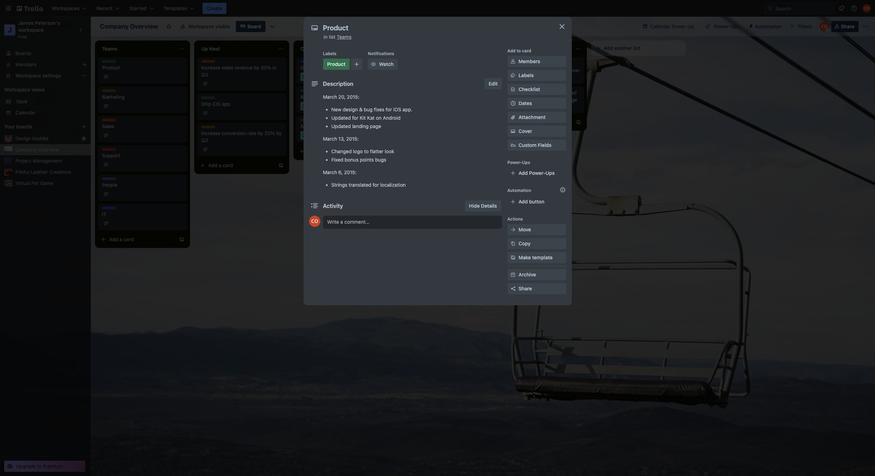 Task type: describe. For each thing, give the bounding box(es) containing it.
increase for increase conversion rate by 20% by q3
[[201, 130, 220, 136]]

table link
[[15, 98, 87, 105]]

add power-ups link
[[508, 168, 566, 179]]

design
[[343, 107, 358, 113]]

product website redesign
[[400, 60, 440, 71]]

power-ups inside button
[[715, 23, 740, 29]]

march 20, 2015:
[[323, 94, 360, 100]]

analytics data link
[[301, 123, 382, 130]]

edit button
[[485, 78, 502, 89]]

premium
[[43, 464, 63, 470]]

march 6, 2015:
[[323, 170, 357, 175]]

teams
[[337, 34, 352, 40]]

make template link
[[508, 252, 566, 264]]

virtual pet game
[[15, 180, 53, 186]]

support inside support support
[[102, 148, 118, 153]]

18,
[[317, 74, 323, 79]]

sm image for members
[[510, 58, 517, 65]]

0 horizontal spatial color: red, title: "support" element
[[102, 148, 118, 153]]

add board image
[[81, 124, 87, 130]]

revenue
[[235, 65, 253, 71]]

20,
[[339, 94, 346, 100]]

develop
[[301, 65, 319, 71]]

for inside the bravo to lauren for taking the lead and finishing the new landing page design!
[[536, 90, 542, 96]]

page inside new design & bug fixes for ios app. updated for kit kat on android updated landing page
[[370, 123, 381, 129]]

sales increase sales revenue by 30% in q3
[[201, 60, 277, 78]]

add inside "link"
[[519, 170, 528, 176]]

develop engineering blog link
[[301, 64, 382, 71]]

overview inside text box
[[130, 23, 158, 30]]

boards link
[[0, 48, 91, 59]]

sm image for checklist
[[510, 86, 517, 93]]

board
[[248, 23, 261, 29]]

website redesign link
[[400, 64, 481, 71]]

upgrade to premium link
[[4, 461, 85, 473]]

sm image for move
[[510, 227, 517, 234]]

workspace
[[18, 27, 44, 33]]

to for tom
[[513, 60, 518, 66]]

button
[[529, 199, 545, 205]]

color: yellow, title: "marketing" element up oct 17, 2022
[[316, 89, 336, 95]]

marketing for increase
[[201, 126, 222, 131]]

rate
[[248, 130, 257, 136]]

creations
[[49, 169, 71, 175]]

color: orange, title: "sales" element for increase
[[201, 60, 215, 65]]

it for develop
[[301, 60, 305, 65]]

color: green, title: "product" element for product
[[102, 60, 118, 65]]

notifications
[[368, 51, 394, 56]]

strings
[[332, 182, 348, 188]]

huddle
[[32, 136, 49, 142]]

0 horizontal spatial share button
[[508, 283, 566, 295]]

support up color: purple, title: "people" element
[[102, 153, 120, 159]]

data
[[323, 123, 333, 129]]

customer
[[512, 67, 534, 73]]

received
[[499, 74, 518, 80]]

filters button
[[788, 21, 815, 32]]

fields
[[538, 142, 552, 148]]

support down app.
[[400, 119, 416, 124]]

copy link
[[508, 238, 566, 250]]

color: orange, title: "sales" element for sales
[[102, 119, 116, 124]]

show menu image
[[863, 23, 870, 30]]

bravo for customer
[[499, 60, 512, 66]]

workspace visible button
[[176, 21, 234, 32]]

workspace for workspace views
[[4, 87, 30, 93]]

0 horizontal spatial list
[[329, 34, 336, 40]]

to for lauren
[[513, 90, 518, 96]]

marketing up sales sales
[[102, 94, 125, 100]]

1 vertical spatial christina overa (christinaovera) image
[[820, 22, 830, 31]]

the for answering
[[562, 60, 569, 66]]

to for card
[[517, 48, 521, 53]]

details
[[481, 203, 497, 209]]

sm image for watch
[[370, 61, 377, 68]]

calendar for calendar
[[15, 110, 36, 116]]

card for increase sales revenue by 30% in q3
[[223, 163, 233, 168]]

oct 18, 2022
[[309, 74, 334, 79]]

hide
[[469, 203, 480, 209]]

sales
[[222, 65, 233, 71]]

for inside bravo to tom for answering the most customer support emails ever received in one day!
[[530, 60, 536, 66]]

color: blue, title: "it" element for develop
[[301, 60, 315, 65]]

table
[[15, 99, 27, 105]]

2 horizontal spatial create from template… image
[[576, 120, 582, 125]]

2022 for brand
[[324, 103, 334, 109]]

1 vertical spatial share
[[519, 286, 532, 292]]

james peterson's workspace free
[[18, 20, 61, 39]]

2015: for march 6, 2015:
[[344, 170, 357, 175]]

card for product
[[124, 237, 134, 243]]

virtual pet game link
[[15, 180, 87, 187]]

1 horizontal spatial members link
[[508, 56, 566, 67]]

primary element
[[0, 0, 876, 17]]

attachment
[[519, 114, 546, 120]]

for left kit
[[352, 115, 359, 121]]

to for premium
[[37, 464, 42, 470]]

1 vertical spatial ups
[[522, 160, 530, 165]]

create from template… image
[[179, 237, 185, 243]]

bravo to tom for answering the most customer support emails ever received in one day! link
[[499, 60, 580, 81]]

add a card for analytics data
[[308, 149, 332, 155]]

color: green, title: "product" element for website redesign
[[400, 60, 416, 65]]

sm image for archive
[[510, 272, 517, 279]]

add button
[[519, 199, 545, 205]]

0 vertical spatial in
[[324, 34, 328, 40]]

color: yellow, title: "marketing" element for increase conversion rate by 20% by q3
[[201, 126, 222, 131]]

new design & bug fixes for ios app. updated for kit kat on android updated landing page
[[332, 107, 413, 129]]

color: green, title: "product" element up "oct 18, 2022"
[[323, 59, 350, 70]]

automation button
[[746, 21, 786, 32]]

1 vertical spatial automation
[[508, 188, 531, 193]]

sales sales
[[102, 119, 114, 129]]

oct for brand
[[309, 103, 316, 109]]

brand
[[301, 94, 314, 100]]

create
[[207, 5, 222, 11]]

marketing marketing
[[102, 89, 125, 100]]

app.
[[403, 107, 413, 113]]

fixed
[[332, 157, 344, 163]]

people inside people people
[[102, 178, 116, 183]]

march 13, 2015:
[[323, 136, 359, 142]]

christina overa (christinaovera) image inside primary element
[[863, 4, 871, 13]]

company inside text box
[[100, 23, 129, 30]]

custom fields button
[[508, 142, 566, 149]]

bravo for and
[[499, 90, 512, 96]]

ups inside button
[[731, 23, 740, 29]]

sales for increase
[[201, 60, 212, 65]]

bonus
[[345, 157, 359, 163]]

guidelines
[[315, 94, 339, 100]]

color: green, title: "product" element up oct 17, 2022 checkbox
[[301, 89, 317, 95]]

marketing for marketing
[[102, 89, 122, 95]]

attachment button
[[508, 112, 566, 123]]

pwau
[[15, 169, 30, 175]]

add inside button
[[604, 45, 613, 51]]

2 updated from the top
[[332, 123, 351, 129]]

pet
[[31, 180, 39, 186]]

product marketing brand guidelines
[[301, 89, 339, 100]]

up
[[688, 23, 695, 29]]

&
[[359, 107, 363, 113]]

customize views image
[[269, 23, 276, 30]]

description
[[323, 81, 354, 87]]

workspace views
[[4, 87, 45, 93]]

a for sales
[[120, 237, 122, 243]]

board link
[[236, 21, 266, 32]]

page inside the bravo to lauren for taking the lead and finishing the new landing page design!
[[566, 97, 578, 103]]

leather
[[31, 169, 48, 175]]

ios inside new design & bug fixes for ios app. updated for kit kat on android updated landing page
[[394, 107, 401, 113]]

star or unstar board image
[[166, 24, 172, 29]]

make
[[519, 255, 531, 261]]

6,
[[339, 170, 343, 175]]

0 horizontal spatial labels
[[323, 51, 337, 56]]

changed logo to flatter look fixed bonus points bugs
[[332, 149, 395, 163]]

workspace visible
[[188, 23, 230, 29]]

website
[[400, 65, 418, 71]]

sm image for make template
[[510, 254, 517, 261]]

upgrade
[[16, 464, 36, 470]]

support inside bravo to tom for answering the most customer support emails ever received in one day!
[[535, 67, 553, 73]]

custom fields
[[519, 142, 552, 148]]

color: blue, title: "it" element for it
[[102, 207, 116, 212]]

copy
[[519, 241, 531, 247]]

ever
[[570, 67, 580, 73]]

search image
[[768, 6, 774, 11]]

conversion
[[222, 130, 246, 136]]

color: green, title: "product" element for ship ios app
[[201, 96, 217, 102]]

increase for increase sales revenue by 30% in q3
[[201, 65, 220, 71]]

look
[[385, 149, 395, 155]]

0 horizontal spatial members link
[[0, 59, 91, 70]]

free
[[18, 34, 27, 39]]

company overview inside text box
[[100, 23, 158, 30]]

for up android
[[386, 107, 392, 113]]

Write a comment text field
[[323, 216, 502, 229]]

create from template… image for develop engineering blog
[[378, 149, 383, 155]]



Task type: vqa. For each thing, say whether or not it's contained in the screenshot.
the Solutions dropdown button
no



Task type: locate. For each thing, give the bounding box(es) containing it.
card up cover
[[521, 119, 531, 125]]

it inside it develop engineering blog
[[301, 60, 305, 65]]

2022 right 17,
[[324, 103, 334, 109]]

color: orange, title: "sales" element
[[201, 60, 215, 65], [102, 119, 116, 124]]

1 vertical spatial company overview
[[15, 147, 59, 153]]

marketing up nov
[[301, 119, 321, 124]]

most
[[499, 67, 510, 73]]

open information menu image
[[851, 5, 858, 12]]

by for 30%
[[254, 65, 260, 71]]

bravo up and
[[499, 90, 512, 96]]

0 horizontal spatial color: orange, title: "sales" element
[[102, 119, 116, 124]]

card down it link
[[124, 237, 134, 243]]

for right tom
[[530, 60, 536, 66]]

kit
[[360, 115, 366, 121]]

it inside it it
[[102, 207, 106, 212]]

add a card button for sales
[[98, 234, 176, 245]]

a for analytics data
[[318, 149, 321, 155]]

1 q3 from the top
[[201, 72, 208, 78]]

2022 inside 'option'
[[424, 103, 435, 109]]

fixes
[[374, 107, 385, 113]]

2 vertical spatial 2015:
[[344, 170, 357, 175]]

oct left 17,
[[309, 103, 316, 109]]

2015:
[[347, 94, 360, 100], [346, 136, 359, 142], [344, 170, 357, 175]]

1 oct from the top
[[309, 74, 316, 79]]

0 vertical spatial color: blue, title: "it" element
[[301, 60, 315, 65]]

1 horizontal spatial page
[[566, 97, 578, 103]]

project management link
[[15, 158, 87, 165]]

increase conversion rate by 20% by q3 link
[[201, 130, 282, 144]]

increase left conversion
[[201, 130, 220, 136]]

2015: for march 20, 2015:
[[347, 94, 360, 100]]

page down lead
[[566, 97, 578, 103]]

2015: right '6,' at the top left of the page
[[344, 170, 357, 175]]

to inside the bravo to lauren for taking the lead and finishing the new landing page design!
[[513, 90, 518, 96]]

1 horizontal spatial list
[[634, 45, 641, 51]]

power-
[[672, 23, 688, 29], [715, 23, 731, 29], [508, 160, 522, 165], [529, 170, 546, 176]]

sales inside sales sales
[[102, 119, 113, 124]]

color: yellow, title: "marketing" element down product product
[[102, 89, 122, 95]]

0 vertical spatial oct
[[309, 74, 316, 79]]

None text field
[[320, 22, 550, 34]]

members down boards
[[15, 62, 37, 67]]

color: green, title: "product" element left app
[[201, 96, 217, 102]]

0 vertical spatial page
[[566, 97, 578, 103]]

1 horizontal spatial workspace
[[188, 23, 214, 29]]

1 horizontal spatial color: red, title: "support" element
[[400, 119, 416, 124]]

0 vertical spatial automation
[[756, 23, 782, 29]]

3 sm image from the top
[[510, 254, 517, 261]]

members link up labels link at the top right of page
[[508, 56, 566, 67]]

0 vertical spatial create from template… image
[[576, 120, 582, 125]]

sm image left cover
[[510, 128, 517, 135]]

1 updated from the top
[[332, 115, 351, 121]]

card up the fixed
[[322, 149, 332, 155]]

0 vertical spatial the
[[562, 60, 569, 66]]

1 horizontal spatial create from template… image
[[378, 149, 383, 155]]

android
[[383, 115, 401, 121]]

1 march from the top
[[323, 94, 337, 100]]

0 vertical spatial calendar
[[651, 23, 671, 29]]

color: blue, title: "it" element up oct 18, 2022 checkbox
[[301, 60, 315, 65]]

2 vertical spatial ups
[[546, 170, 555, 176]]

mar 23, 2022
[[408, 103, 435, 109]]

oct
[[309, 74, 316, 79], [309, 103, 316, 109]]

ups inside "link"
[[546, 170, 555, 176]]

product
[[102, 60, 118, 65], [400, 60, 416, 65], [327, 61, 346, 67], [102, 65, 120, 71], [301, 89, 317, 95], [201, 96, 217, 102]]

0 vertical spatial power-ups
[[715, 23, 740, 29]]

workspace for workspace visible
[[188, 23, 214, 29]]

Oct 18, 2022 checkbox
[[301, 73, 337, 81]]

2022 for data
[[325, 133, 336, 138]]

nov
[[309, 133, 317, 138]]

0 notifications image
[[838, 4, 846, 13]]

marketing inside marketing increase conversion rate by 20% by q3
[[201, 126, 222, 131]]

0 horizontal spatial in
[[273, 65, 277, 71]]

lead
[[567, 90, 577, 96]]

0 vertical spatial color: orange, title: "sales" element
[[201, 60, 215, 65]]

support up "day!"
[[535, 67, 553, 73]]

updated up march 13, 2015:
[[332, 123, 351, 129]]

0 horizontal spatial company overview
[[15, 147, 59, 153]]

share button
[[832, 21, 859, 32], [508, 283, 566, 295]]

overview down "design huddle" link
[[38, 147, 59, 153]]

the
[[562, 60, 569, 66], [559, 90, 566, 96], [529, 97, 537, 103]]

a for increase conversion rate by 20% by q3
[[219, 163, 222, 168]]

1 horizontal spatial color: orange, title: "sales" element
[[201, 60, 215, 65]]

1 vertical spatial page
[[370, 123, 381, 129]]

power- inside "link"
[[529, 170, 546, 176]]

1 horizontal spatial in
[[324, 34, 328, 40]]

2022 right 24,
[[325, 133, 336, 138]]

company overview link
[[15, 146, 87, 153]]

list right another in the top of the page
[[634, 45, 641, 51]]

people down support support on the top
[[102, 178, 116, 183]]

2 oct from the top
[[309, 103, 316, 109]]

watch
[[379, 61, 394, 67]]

sm image inside 'watch' button
[[370, 61, 377, 68]]

calendar left up
[[651, 23, 671, 29]]

redesign
[[419, 65, 440, 71]]

add another list
[[604, 45, 641, 51]]

bravo inside the bravo to lauren for taking the lead and finishing the new landing page design!
[[499, 90, 512, 96]]

for up new
[[536, 90, 542, 96]]

0 horizontal spatial company
[[15, 147, 37, 153]]

23,
[[417, 103, 423, 109]]

calendar down table in the left of the page
[[15, 110, 36, 116]]

add inside button
[[519, 199, 528, 205]]

product for product
[[102, 60, 118, 65]]

members for left members link
[[15, 62, 37, 67]]

on
[[376, 115, 382, 121]]

1 vertical spatial landing
[[352, 123, 369, 129]]

share button down archive link
[[508, 283, 566, 295]]

product inside product ship ios app
[[201, 96, 217, 102]]

sm image for labels
[[510, 72, 517, 79]]

2 vertical spatial create from template… image
[[278, 163, 284, 168]]

members up customer
[[519, 58, 541, 64]]

q3 for increase conversion rate by 20% by q3
[[201, 137, 208, 143]]

landing inside new design & bug fixes for ios app. updated for kit kat on android updated landing page
[[352, 123, 369, 129]]

2022 right 18,
[[324, 74, 334, 79]]

new
[[538, 97, 547, 103]]

1 horizontal spatial ups
[[546, 170, 555, 176]]

virtual
[[15, 180, 30, 186]]

1 horizontal spatial power-ups
[[715, 23, 740, 29]]

1 increase from the top
[[201, 65, 220, 71]]

to right upgrade
[[37, 464, 42, 470]]

2 horizontal spatial ups
[[731, 23, 740, 29]]

add a card button down it link
[[98, 234, 176, 245]]

increase inside marketing increase conversion rate by 20% by q3
[[201, 130, 220, 136]]

automation inside button
[[756, 23, 782, 29]]

0 horizontal spatial page
[[370, 123, 381, 129]]

share
[[842, 23, 855, 29], [519, 286, 532, 292]]

bravo up most
[[499, 60, 512, 66]]

2015: for march 13, 2015:
[[346, 136, 359, 142]]

sm image inside archive link
[[510, 272, 517, 279]]

1 horizontal spatial share
[[842, 23, 855, 29]]

0 horizontal spatial workspace
[[4, 87, 30, 93]]

add a card button for increase conversion rate by 20% by q3
[[197, 160, 275, 171]]

product for marketing
[[301, 89, 317, 95]]

color: red, title: "support" element down sales sales
[[102, 148, 118, 153]]

color: purple, title: "people" element
[[102, 178, 116, 183]]

2 vertical spatial march
[[323, 170, 337, 175]]

labels
[[323, 51, 337, 56], [519, 72, 534, 78]]

cover link
[[508, 126, 566, 137]]

2 people from the top
[[102, 182, 117, 188]]

archive link
[[508, 270, 566, 281]]

overview
[[130, 23, 158, 30], [38, 147, 59, 153]]

workspace up table in the left of the page
[[4, 87, 30, 93]]

james peterson's workspace link
[[18, 20, 61, 33]]

0 horizontal spatial share
[[519, 286, 532, 292]]

landing down taking
[[549, 97, 565, 103]]

by inside sales increase sales revenue by 30% in q3
[[254, 65, 260, 71]]

christina overa (christinaovera) image right open information menu icon
[[863, 4, 871, 13]]

and
[[499, 97, 508, 103]]

strings translated for localization
[[332, 182, 406, 188]]

ios left app
[[213, 101, 221, 107]]

color: green, title: "product" element up marketing marketing
[[102, 60, 118, 65]]

hide details link
[[465, 201, 501, 212]]

color: blue, title: "it" element
[[301, 60, 315, 65], [102, 207, 116, 212]]

project management
[[15, 158, 62, 164]]

your
[[4, 124, 15, 130]]

landing inside the bravo to lauren for taking the lead and finishing the new landing page design!
[[549, 97, 565, 103]]

q3 for increase sales revenue by 30% in q3
[[201, 72, 208, 78]]

in inside bravo to tom for answering the most customer support emails ever received in one day!
[[520, 74, 524, 80]]

color: yellow, title: "marketing" element for marketing
[[102, 89, 122, 95]]

Board name text field
[[96, 21, 162, 32]]

march for march 13, 2015:
[[323, 136, 337, 142]]

members for the rightmost members link
[[519, 58, 541, 64]]

sm image inside move link
[[510, 227, 517, 234]]

people link
[[102, 182, 183, 189]]

sm image inside copy "link"
[[510, 240, 517, 247]]

add a card button for analytics data
[[296, 146, 375, 157]]

0 vertical spatial bravo
[[499, 60, 512, 66]]

sm image inside members link
[[510, 58, 517, 65]]

ups down fields
[[546, 170, 555, 176]]

march
[[323, 94, 337, 100], [323, 136, 337, 142], [323, 170, 337, 175]]

support down sales sales
[[102, 148, 118, 153]]

Oct 17, 2022 checkbox
[[301, 102, 336, 110]]

to up tom
[[517, 48, 521, 53]]

0 vertical spatial share button
[[832, 21, 859, 32]]

sm image left the archive
[[510, 272, 517, 279]]

bravo
[[499, 60, 512, 66], [499, 90, 512, 96]]

sm image up finishing
[[510, 86, 517, 93]]

0 vertical spatial company
[[100, 23, 129, 30]]

1 horizontal spatial company overview
[[100, 23, 158, 30]]

bugs
[[375, 157, 387, 163]]

move
[[519, 227, 531, 233]]

sm image inside labels link
[[510, 72, 517, 79]]

marketing increase conversion rate by 20% by q3
[[201, 126, 282, 143]]

template
[[533, 255, 553, 261]]

march for march 6, 2015:
[[323, 170, 337, 175]]

1 vertical spatial sm image
[[510, 240, 517, 247]]

0 horizontal spatial ios
[[213, 101, 221, 107]]

card
[[522, 48, 532, 53], [521, 119, 531, 125], [322, 149, 332, 155], [223, 163, 233, 168], [124, 237, 134, 243]]

bug
[[364, 107, 373, 113]]

watch button
[[368, 59, 398, 70]]

it for it
[[102, 207, 106, 212]]

1 vertical spatial labels
[[519, 72, 534, 78]]

march left '6,' at the top left of the page
[[323, 170, 337, 175]]

automation up add button
[[508, 188, 531, 193]]

0 horizontal spatial christina overa (christinaovera) image
[[820, 22, 830, 31]]

0 horizontal spatial power-ups
[[508, 160, 530, 165]]

create from template… image
[[576, 120, 582, 125], [378, 149, 383, 155], [278, 163, 284, 168]]

Nov 24, 2022 checkbox
[[301, 131, 338, 140]]

add a card for sales
[[109, 237, 134, 243]]

1 vertical spatial updated
[[332, 123, 351, 129]]

sm image left one
[[510, 72, 517, 79]]

add a card for increase conversion rate by 20% by q3
[[208, 163, 233, 168]]

landing down kit
[[352, 123, 369, 129]]

1 vertical spatial calendar
[[15, 110, 36, 116]]

workspace navigation collapse icon image
[[76, 25, 86, 35]]

to inside bravo to tom for answering the most customer support emails ever received in one day!
[[513, 60, 518, 66]]

people up it it
[[102, 182, 117, 188]]

product ship ios app
[[201, 96, 230, 107]]

0 vertical spatial christina overa (christinaovera) image
[[863, 4, 871, 13]]

1 bravo from the top
[[499, 60, 512, 66]]

upgrade to premium
[[16, 464, 63, 470]]

in list teams
[[324, 34, 352, 40]]

sm image for cover
[[510, 128, 517, 135]]

Search field
[[774, 3, 835, 14]]

sm image left tom
[[510, 58, 517, 65]]

1 people from the top
[[102, 178, 116, 183]]

sm image left 'watch'
[[370, 61, 377, 68]]

2 vertical spatial sm image
[[510, 254, 517, 261]]

q3 inside sales increase sales revenue by 30% in q3
[[201, 72, 208, 78]]

0 horizontal spatial automation
[[508, 188, 531, 193]]

in left the teams link
[[324, 34, 328, 40]]

the inside bravo to tom for answering the most customer support emails ever received in one day!
[[562, 60, 569, 66]]

color: yellow, title: "marketing" element for analytics data
[[301, 119, 321, 124]]

create from template… image for increase sales revenue by 30% in q3
[[278, 163, 284, 168]]

add a card button up cover
[[495, 117, 573, 128]]

1 vertical spatial power-ups
[[508, 160, 530, 165]]

march left 20,
[[323, 94, 337, 100]]

to up finishing
[[513, 90, 518, 96]]

0 vertical spatial workspace
[[188, 23, 214, 29]]

1 vertical spatial q3
[[201, 137, 208, 143]]

members link
[[508, 56, 566, 67], [0, 59, 91, 70]]

christina overa (christinaovera) image
[[309, 216, 320, 227]]

13,
[[339, 136, 345, 142]]

1 horizontal spatial color: blue, title: "it" element
[[301, 60, 315, 65]]

product link
[[102, 64, 183, 71]]

the for taking
[[559, 90, 566, 96]]

by for 20%
[[258, 130, 263, 136]]

2 vertical spatial the
[[529, 97, 537, 103]]

1 sm image from the top
[[510, 58, 517, 65]]

labels down tom
[[519, 72, 534, 78]]

card for develop engineering blog
[[322, 149, 332, 155]]

marketing inside marketing marketing
[[102, 89, 122, 95]]

automation down the search icon
[[756, 23, 782, 29]]

3 march from the top
[[323, 170, 337, 175]]

0 horizontal spatial create from template… image
[[278, 163, 284, 168]]

bravo inside bravo to tom for answering the most customer support emails ever received in one day!
[[499, 60, 512, 66]]

sm image inside 'make template' link
[[510, 254, 517, 261]]

points
[[360, 157, 374, 163]]

marketing
[[102, 89, 122, 95], [316, 89, 336, 95], [102, 94, 125, 100], [301, 119, 321, 124], [201, 126, 222, 131]]

localization
[[380, 182, 406, 188]]

in right 30%
[[273, 65, 277, 71]]

christina overa (christinaovera) image right the filters
[[820, 22, 830, 31]]

product inside product product
[[102, 60, 118, 65]]

sm image for copy
[[510, 240, 517, 247]]

automation
[[756, 23, 782, 29], [508, 188, 531, 193]]

add a card down nov 24, 2022 checkbox
[[308, 149, 332, 155]]

0 vertical spatial labels
[[323, 51, 337, 56]]

share button down the 0 notifications icon
[[832, 21, 859, 32]]

sales for sales
[[102, 119, 113, 124]]

sm image inside cover link
[[510, 128, 517, 135]]

ups left automation button
[[731, 23, 740, 29]]

add a card down conversion
[[208, 163, 233, 168]]

your boards with 5 items element
[[4, 123, 71, 131]]

design huddle
[[15, 136, 49, 142]]

sm image inside checklist link
[[510, 86, 517, 93]]

in inside sales increase sales revenue by 30% in q3
[[273, 65, 277, 71]]

1 vertical spatial list
[[634, 45, 641, 51]]

1 vertical spatial in
[[273, 65, 277, 71]]

calendar for calendar power-up
[[651, 23, 671, 29]]

24,
[[318, 133, 324, 138]]

workspace left visible
[[188, 23, 214, 29]]

Mar 23, 2022 checkbox
[[400, 102, 437, 110]]

0 horizontal spatial overview
[[38, 147, 59, 153]]

1 vertical spatial share button
[[508, 283, 566, 295]]

the down the "lauren"
[[529, 97, 537, 103]]

1 vertical spatial color: orange, title: "sales" element
[[102, 119, 116, 124]]

ios up android
[[394, 107, 401, 113]]

by right rate
[[258, 130, 263, 136]]

color: blue, title: "it" element down people people on the top
[[102, 207, 116, 212]]

0 vertical spatial march
[[323, 94, 337, 100]]

1 horizontal spatial overview
[[130, 23, 158, 30]]

color: red, title: "support" element
[[400, 119, 416, 124], [102, 148, 118, 153]]

teams link
[[337, 34, 352, 40]]

bravo to tom for answering the most customer support emails ever received in one day!
[[499, 60, 580, 80]]

color: yellow, title: "marketing" element
[[102, 89, 122, 95], [316, 89, 336, 95], [301, 119, 321, 124], [201, 126, 222, 131]]

0 vertical spatial q3
[[201, 72, 208, 78]]

1 vertical spatial oct
[[309, 103, 316, 109]]

color: yellow, title: "marketing" element up nov
[[301, 119, 321, 124]]

members link down boards
[[0, 59, 91, 70]]

ups up add power-ups in the right top of the page
[[522, 160, 530, 165]]

j link
[[4, 24, 15, 36]]

color: green, title: "product" element right 'watch'
[[400, 60, 416, 65]]

1 horizontal spatial members
[[519, 58, 541, 64]]

sm image left copy
[[510, 240, 517, 247]]

product for website
[[400, 60, 416, 65]]

0 horizontal spatial calendar
[[15, 110, 36, 116]]

sales inside sales increase sales revenue by 30% in q3
[[201, 60, 212, 65]]

pwau leather creations
[[15, 169, 71, 175]]

marketing inside product marketing brand guidelines
[[316, 89, 336, 95]]

list inside button
[[634, 45, 641, 51]]

1 vertical spatial color: red, title: "support" element
[[102, 148, 118, 153]]

1 vertical spatial increase
[[201, 130, 220, 136]]

overview left star or unstar board icon
[[130, 23, 158, 30]]

day!
[[535, 74, 544, 80]]

1 horizontal spatial calendar
[[651, 23, 671, 29]]

color: red, title: "support" element down app.
[[400, 119, 416, 124]]

starred icon image
[[81, 136, 87, 142]]

marketing inside the marketing analytics data
[[301, 119, 321, 124]]

march left 13,
[[323, 136, 337, 142]]

engineering
[[320, 65, 347, 71]]

2015: right 13,
[[346, 136, 359, 142]]

0 vertical spatial company overview
[[100, 23, 158, 30]]

1 horizontal spatial share button
[[832, 21, 859, 32]]

0 vertical spatial increase
[[201, 65, 220, 71]]

add button button
[[508, 196, 566, 208]]

updated up analytics data link
[[332, 115, 351, 121]]

lauren
[[519, 90, 535, 96]]

taking
[[544, 90, 557, 96]]

close dialog image
[[558, 22, 566, 31]]

0 vertical spatial sm image
[[510, 58, 517, 65]]

filters
[[798, 23, 813, 29]]

people people
[[102, 178, 117, 188]]

ios inside product ship ios app
[[213, 101, 221, 107]]

add a card up cover
[[506, 119, 531, 125]]

2022 for engineering
[[324, 74, 334, 79]]

1 horizontal spatial company
[[100, 23, 129, 30]]

0 vertical spatial color: red, title: "support" element
[[400, 119, 416, 124]]

share down the archive
[[519, 286, 532, 292]]

to inside changed logo to flatter look fixed bonus points bugs
[[364, 149, 369, 155]]

add a card button down increase conversion rate by 20% by q3 link
[[197, 160, 275, 171]]

marketing for analytics
[[301, 119, 321, 124]]

2 increase from the top
[[201, 130, 220, 136]]

product for ship
[[201, 96, 217, 102]]

workspace inside workspace visible button
[[188, 23, 214, 29]]

by right the "20%"
[[276, 130, 282, 136]]

1 vertical spatial bravo
[[499, 90, 512, 96]]

christina overa (christinaovera) image
[[863, 4, 871, 13], [820, 22, 830, 31]]

0 horizontal spatial landing
[[352, 123, 369, 129]]

increase sales revenue by 30% in q3 link
[[201, 64, 282, 78]]

sm image left make at the right bottom
[[510, 254, 517, 261]]

ups
[[731, 23, 740, 29], [522, 160, 530, 165], [546, 170, 555, 176]]

power- inside button
[[715, 23, 731, 29]]

new
[[332, 107, 342, 113]]

q3 inside marketing increase conversion rate by 20% by q3
[[201, 137, 208, 143]]

2 bravo from the top
[[499, 90, 512, 96]]

march for march 20, 2015:
[[323, 94, 337, 100]]

james
[[18, 20, 34, 26]]

1 horizontal spatial ios
[[394, 107, 401, 113]]

to left tom
[[513, 60, 518, 66]]

dates
[[519, 100, 532, 106]]

page down on
[[370, 123, 381, 129]]

1 horizontal spatial automation
[[756, 23, 782, 29]]

j
[[8, 26, 12, 34]]

product inside product marketing brand guidelines
[[301, 89, 317, 95]]

to up the points
[[364, 149, 369, 155]]

30%
[[261, 65, 271, 71]]

0 horizontal spatial members
[[15, 62, 37, 67]]

1 vertical spatial workspace
[[4, 87, 30, 93]]

0 vertical spatial landing
[[549, 97, 565, 103]]

for right translated
[[373, 182, 379, 188]]

2 sm image from the top
[[510, 240, 517, 247]]

2022 right 23,
[[424, 103, 435, 109]]

1 vertical spatial company
[[15, 147, 37, 153]]

game
[[40, 180, 53, 186]]

1 horizontal spatial christina overa (christinaovera) image
[[863, 4, 871, 13]]

sm image
[[370, 61, 377, 68], [510, 72, 517, 79], [510, 86, 517, 93], [510, 128, 517, 135], [510, 227, 517, 234], [510, 272, 517, 279]]

increase inside sales increase sales revenue by 30% in q3
[[201, 65, 220, 71]]

finishing
[[509, 97, 528, 103]]

1 horizontal spatial labels
[[519, 72, 534, 78]]

2 march from the top
[[323, 136, 337, 142]]

the left lead
[[559, 90, 566, 96]]

card up tom
[[522, 48, 532, 53]]

it link
[[102, 211, 183, 218]]

in down customer
[[520, 74, 524, 80]]

workspace
[[188, 23, 214, 29], [4, 87, 30, 93]]

marketing down product product
[[102, 89, 122, 95]]

the up emails
[[562, 60, 569, 66]]

another
[[615, 45, 632, 51]]

color: green, title: "product" element
[[323, 59, 350, 70], [102, 60, 118, 65], [400, 60, 416, 65], [301, 89, 317, 95], [201, 96, 217, 102]]

2 q3 from the top
[[201, 137, 208, 143]]

0 vertical spatial share
[[842, 23, 855, 29]]

checklist link
[[508, 84, 566, 95]]

sm image
[[510, 58, 517, 65], [510, 240, 517, 247], [510, 254, 517, 261]]

1 vertical spatial 2015:
[[346, 136, 359, 142]]

0 horizontal spatial color: blue, title: "it" element
[[102, 207, 116, 212]]

oct for engineering
[[309, 74, 316, 79]]

1 horizontal spatial landing
[[549, 97, 565, 103]]

product inside "product website redesign"
[[400, 60, 416, 65]]

marketing left conversion
[[201, 126, 222, 131]]

1 vertical spatial overview
[[38, 147, 59, 153]]

0 horizontal spatial ups
[[522, 160, 530, 165]]

oct left 18,
[[309, 74, 316, 79]]



